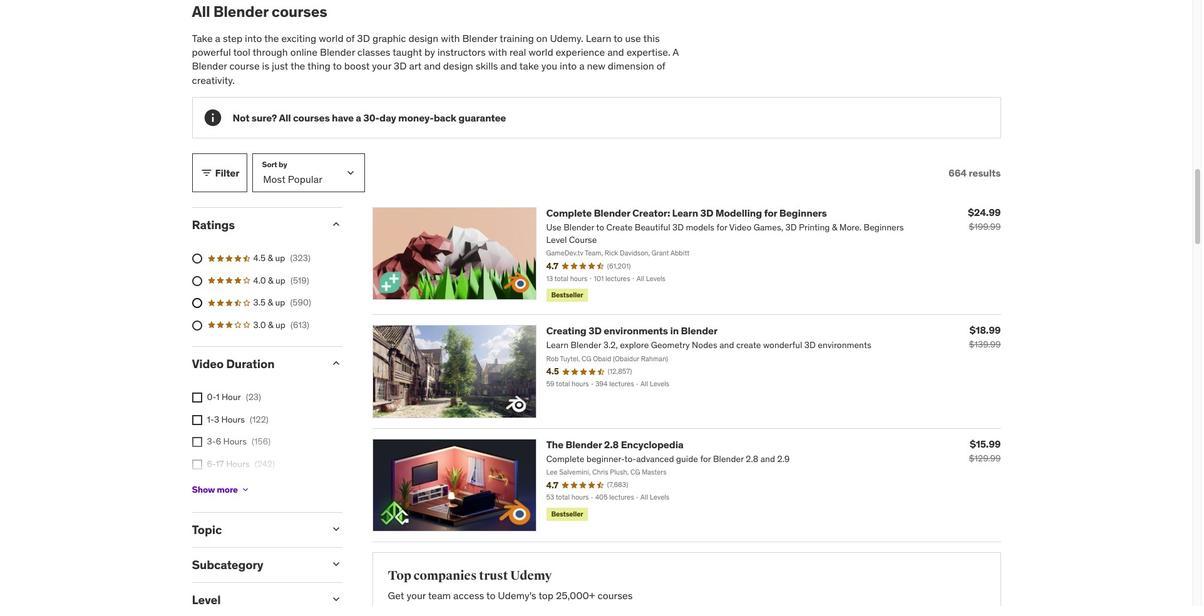 Task type: locate. For each thing, give the bounding box(es) containing it.
instructors
[[438, 46, 486, 58]]

in
[[671, 325, 679, 337]]

hours right 6
[[223, 436, 247, 447]]

$129.99
[[970, 453, 1001, 464]]

courses left have
[[293, 111, 330, 124]]

small image for ratings
[[330, 218, 342, 231]]

2.8
[[604, 438, 619, 451]]

taught
[[393, 46, 422, 58]]

1-
[[207, 414, 214, 425]]

your right get
[[407, 590, 426, 602]]

$139.99
[[970, 339, 1001, 350]]

hours
[[221, 414, 245, 425], [223, 436, 247, 447], [226, 459, 250, 470], [223, 481, 246, 492]]

the
[[547, 438, 564, 451]]

0 vertical spatial to
[[614, 32, 623, 44]]

0 horizontal spatial learn
[[586, 32, 612, 44]]

0 vertical spatial learn
[[586, 32, 612, 44]]

creating 3d environments in blender
[[547, 325, 718, 337]]

1 vertical spatial small image
[[330, 523, 342, 536]]

day
[[380, 111, 396, 124]]

show more
[[192, 484, 238, 495]]

(323)
[[290, 252, 311, 264]]

1 vertical spatial of
[[657, 60, 666, 72]]

up for 3.0 & up
[[276, 319, 286, 331]]

all up take at the left of page
[[192, 2, 210, 21]]

1 horizontal spatial the
[[291, 60, 305, 72]]

0 horizontal spatial into
[[245, 32, 262, 44]]

30-
[[364, 111, 380, 124]]

& right the 4.5
[[268, 252, 273, 264]]

0 horizontal spatial a
[[215, 32, 221, 44]]

blender left the creator:
[[594, 207, 631, 219]]

1 vertical spatial with
[[488, 46, 507, 58]]

small image
[[200, 167, 213, 179], [330, 357, 342, 370], [330, 558, 342, 571], [330, 593, 342, 606]]

expertise.
[[627, 46, 671, 58]]

xsmall image
[[192, 393, 202, 403], [192, 460, 202, 470], [241, 485, 251, 495]]

show more button
[[192, 477, 251, 503]]

$18.99
[[970, 324, 1001, 337]]

0 vertical spatial design
[[409, 32, 439, 44]]

1 vertical spatial design
[[443, 60, 473, 72]]

through
[[253, 46, 288, 58]]

0 horizontal spatial all
[[192, 2, 210, 21]]

courses up exciting on the top
[[272, 2, 327, 21]]

4.5 & up (323)
[[253, 252, 311, 264]]

design down "instructors"
[[443, 60, 473, 72]]

by
[[425, 46, 435, 58]]

for
[[765, 207, 778, 219]]

small image
[[330, 218, 342, 231], [330, 523, 342, 536]]

xsmall image for 0-
[[192, 393, 202, 403]]

0 horizontal spatial with
[[441, 32, 460, 44]]

take
[[520, 60, 539, 72]]

encyclopedia
[[621, 438, 684, 451]]

your inside the top companies trust udemy get your team access to udemy's top 25,000+ courses
[[407, 590, 426, 602]]

1 vertical spatial xsmall image
[[192, 437, 202, 447]]

world up thing
[[319, 32, 344, 44]]

2 horizontal spatial to
[[614, 32, 623, 44]]

of down the expertise.
[[657, 60, 666, 72]]

& right "4.0"
[[268, 275, 274, 286]]

hours right 3
[[221, 414, 245, 425]]

tool
[[233, 46, 251, 58]]

2 horizontal spatial a
[[580, 60, 585, 72]]

3d right creating
[[589, 325, 602, 337]]

1 vertical spatial learn
[[673, 207, 699, 219]]

video
[[192, 357, 224, 372]]

top companies trust udemy get your team access to udemy's top 25,000+ courses
[[388, 568, 633, 602]]

1 horizontal spatial learn
[[673, 207, 699, 219]]

hours right the 17+
[[223, 481, 246, 492]]

courses right the 25,000+
[[598, 590, 633, 602]]

your
[[372, 60, 392, 72], [407, 590, 426, 602]]

2 xsmall image from the top
[[192, 437, 202, 447]]

courses
[[272, 2, 327, 21], [293, 111, 330, 124], [598, 590, 633, 602]]

environments
[[604, 325, 669, 337]]

1 xsmall image from the top
[[192, 415, 202, 425]]

beginners
[[780, 207, 827, 219]]

of up boost
[[346, 32, 355, 44]]

to down trust
[[487, 590, 496, 602]]

a down experience
[[580, 60, 585, 72]]

and down real
[[501, 60, 517, 72]]

all blender courses
[[192, 2, 327, 21]]

1-3 hours (122)
[[207, 414, 269, 425]]

you
[[542, 60, 558, 72]]

duration
[[226, 357, 275, 372]]

a left 30- at the left top
[[356, 111, 362, 124]]

boost
[[344, 60, 370, 72]]

0 horizontal spatial world
[[319, 32, 344, 44]]

world down "on"
[[529, 46, 554, 58]]

to right thing
[[333, 60, 342, 72]]

blender
[[213, 2, 269, 21], [463, 32, 498, 44], [320, 46, 355, 58], [192, 60, 227, 72], [594, 207, 631, 219], [681, 325, 718, 337], [566, 438, 602, 451]]

xsmall image left 1-
[[192, 415, 202, 425]]

udemy.
[[550, 32, 584, 44]]

1 small image from the top
[[330, 218, 342, 231]]

the down online
[[291, 60, 305, 72]]

0 vertical spatial xsmall image
[[192, 415, 202, 425]]

1 vertical spatial world
[[529, 46, 554, 58]]

up left the (519)
[[276, 275, 286, 286]]

&
[[268, 252, 273, 264], [268, 275, 274, 286], [268, 297, 273, 308], [268, 319, 274, 331]]

powerful
[[192, 46, 231, 58]]

1 vertical spatial xsmall image
[[192, 460, 202, 470]]

(122)
[[250, 414, 269, 425]]

and
[[608, 46, 625, 58], [424, 60, 441, 72], [501, 60, 517, 72]]

0 horizontal spatial and
[[424, 60, 441, 72]]

17
[[216, 459, 224, 470]]

the up through
[[264, 32, 279, 44]]

up left (590)
[[275, 297, 285, 308]]

hours for 6-17 hours
[[226, 459, 250, 470]]

1 vertical spatial your
[[407, 590, 426, 602]]

not
[[233, 111, 250, 124]]

learn right the creator:
[[673, 207, 699, 219]]

1 vertical spatial to
[[333, 60, 342, 72]]

to
[[614, 32, 623, 44], [333, 60, 342, 72], [487, 590, 496, 602]]

1 horizontal spatial into
[[560, 60, 577, 72]]

xsmall image left 0- on the bottom of the page
[[192, 393, 202, 403]]

have
[[332, 111, 354, 124]]

0 vertical spatial your
[[372, 60, 392, 72]]

0 vertical spatial into
[[245, 32, 262, 44]]

xsmall image left 3-
[[192, 437, 202, 447]]

3d left art
[[394, 60, 407, 72]]

and up the dimension
[[608, 46, 625, 58]]

0-1 hour (23)
[[207, 392, 261, 403]]

udemy
[[511, 568, 552, 584]]

all right sure?
[[279, 111, 291, 124]]

& for 4.0
[[268, 275, 274, 286]]

a left step
[[215, 32, 221, 44]]

course
[[230, 60, 260, 72]]

$24.99
[[969, 206, 1001, 219]]

0 horizontal spatial the
[[264, 32, 279, 44]]

xsmall image right "more"
[[241, 485, 251, 495]]

3
[[214, 414, 219, 425]]

up for 3.5 & up
[[275, 297, 285, 308]]

exciting
[[282, 32, 317, 44]]

1 horizontal spatial world
[[529, 46, 554, 58]]

xsmall image
[[192, 415, 202, 425], [192, 437, 202, 447]]

1 horizontal spatial your
[[407, 590, 426, 602]]

into down experience
[[560, 60, 577, 72]]

1 vertical spatial the
[[291, 60, 305, 72]]

this
[[644, 32, 660, 44]]

with up "instructors"
[[441, 32, 460, 44]]

0 vertical spatial courses
[[272, 2, 327, 21]]

1 vertical spatial a
[[580, 60, 585, 72]]

2 vertical spatial courses
[[598, 590, 633, 602]]

of
[[346, 32, 355, 44], [657, 60, 666, 72]]

courses inside the top companies trust udemy get your team access to udemy's top 25,000+ courses
[[598, 590, 633, 602]]

664 results
[[949, 166, 1001, 179]]

0 vertical spatial the
[[264, 32, 279, 44]]

& right 3.5
[[268, 297, 273, 308]]

xsmall image for 3-
[[192, 437, 202, 447]]

1 horizontal spatial design
[[443, 60, 473, 72]]

2 vertical spatial xsmall image
[[241, 485, 251, 495]]

2 vertical spatial a
[[356, 111, 362, 124]]

1 vertical spatial into
[[560, 60, 577, 72]]

1 horizontal spatial a
[[356, 111, 362, 124]]

1 vertical spatial all
[[279, 111, 291, 124]]

a
[[215, 32, 221, 44], [580, 60, 585, 72], [356, 111, 362, 124]]

up left (323)
[[275, 252, 285, 264]]

& for 4.5
[[268, 252, 273, 264]]

learn up experience
[[586, 32, 612, 44]]

6
[[216, 436, 221, 447]]

0 vertical spatial world
[[319, 32, 344, 44]]

topic
[[192, 523, 222, 538]]

0 horizontal spatial your
[[372, 60, 392, 72]]

all
[[192, 2, 210, 21], [279, 111, 291, 124]]

design up the by
[[409, 32, 439, 44]]

0 horizontal spatial to
[[333, 60, 342, 72]]

2 vertical spatial to
[[487, 590, 496, 602]]

0 vertical spatial xsmall image
[[192, 393, 202, 403]]

hours right '17'
[[226, 459, 250, 470]]

2 small image from the top
[[330, 523, 342, 536]]

& right "3.0"
[[268, 319, 274, 331]]

up left (613)
[[276, 319, 286, 331]]

3d
[[357, 32, 370, 44], [394, 60, 407, 72], [701, 207, 714, 219], [589, 325, 602, 337]]

complete blender creator: learn 3d modelling for beginners
[[547, 207, 827, 219]]

0 horizontal spatial design
[[409, 32, 439, 44]]

3.0
[[253, 319, 266, 331]]

skills
[[476, 60, 498, 72]]

1 horizontal spatial of
[[657, 60, 666, 72]]

to left the use on the top right of page
[[614, 32, 623, 44]]

your down classes
[[372, 60, 392, 72]]

complete
[[547, 207, 592, 219]]

into up tool
[[245, 32, 262, 44]]

with up skills
[[488, 46, 507, 58]]

complete blender creator: learn 3d modelling for beginners link
[[547, 207, 827, 219]]

0 vertical spatial small image
[[330, 218, 342, 231]]

xsmall image left the 6-
[[192, 460, 202, 470]]

0 horizontal spatial of
[[346, 32, 355, 44]]

4.0
[[253, 275, 266, 286]]

1 horizontal spatial all
[[279, 111, 291, 124]]

xsmall image for 6-
[[192, 460, 202, 470]]

dimension
[[608, 60, 655, 72]]

online
[[291, 46, 318, 58]]

1 horizontal spatial to
[[487, 590, 496, 602]]

and down the by
[[424, 60, 441, 72]]

$24.99 $199.99
[[969, 206, 1001, 233]]

filter button
[[192, 154, 248, 192]]

small image for topic
[[330, 523, 342, 536]]



Task type: vqa. For each thing, say whether or not it's contained in the screenshot.


Task type: describe. For each thing, give the bounding box(es) containing it.
$199.99
[[970, 221, 1001, 233]]

6-17 hours (242)
[[207, 459, 275, 470]]

up for 4.0 & up
[[276, 275, 286, 286]]

training
[[500, 32, 534, 44]]

hour
[[222, 392, 241, 403]]

3d left modelling
[[701, 207, 714, 219]]

the blender 2.8 encyclopedia
[[547, 438, 684, 451]]

subcategory
[[192, 558, 263, 573]]

25,000+
[[556, 590, 596, 602]]

video duration
[[192, 357, 275, 372]]

$15.99
[[970, 438, 1001, 450]]

top
[[388, 568, 412, 584]]

hours for 3-6 hours
[[223, 436, 247, 447]]

3.5
[[253, 297, 266, 308]]

team
[[428, 590, 451, 602]]

to inside the top companies trust udemy get your team access to udemy's top 25,000+ courses
[[487, 590, 496, 602]]

17+ hours
[[207, 481, 246, 492]]

creator:
[[633, 207, 671, 219]]

experience
[[556, 46, 605, 58]]

trust
[[479, 568, 508, 584]]

blender up thing
[[320, 46, 355, 58]]

1
[[216, 392, 220, 403]]

blender down the powerful
[[192, 60, 227, 72]]

learn inside take a step into the exciting world of 3d graphic design with blender training on udemy. learn to use this powerful tool through online blender classes taught by instructors with real world experience and expertise. a blender course is just the thing to boost your 3d art and design skills and take you into a new dimension of creativity.
[[586, 32, 612, 44]]

3d up classes
[[357, 32, 370, 44]]

blender up "instructors"
[[463, 32, 498, 44]]

4.0 & up (519)
[[253, 275, 309, 286]]

filter
[[215, 166, 240, 179]]

take a step into the exciting world of 3d graphic design with blender training on udemy. learn to use this powerful tool through online blender classes taught by instructors with real world experience and expertise. a blender course is just the thing to boost your 3d art and design skills and take you into a new dimension of creativity.
[[192, 32, 679, 86]]

1 horizontal spatial with
[[488, 46, 507, 58]]

blender right in
[[681, 325, 718, 337]]

small image inside filter button
[[200, 167, 213, 179]]

ratings button
[[192, 217, 320, 233]]

$15.99 $129.99
[[970, 438, 1001, 464]]

0 vertical spatial a
[[215, 32, 221, 44]]

on
[[537, 32, 548, 44]]

1 horizontal spatial and
[[501, 60, 517, 72]]

(613)
[[291, 319, 310, 331]]

subcategory button
[[192, 558, 320, 573]]

a
[[673, 46, 679, 58]]

take
[[192, 32, 213, 44]]

0 vertical spatial of
[[346, 32, 355, 44]]

xsmall image for 1-
[[192, 415, 202, 425]]

3-
[[207, 436, 216, 447]]

2 horizontal spatial and
[[608, 46, 625, 58]]

1 vertical spatial courses
[[293, 111, 330, 124]]

step
[[223, 32, 243, 44]]

topic button
[[192, 523, 320, 538]]

hours for 1-3 hours
[[221, 414, 245, 425]]

video duration button
[[192, 357, 320, 372]]

(23)
[[246, 392, 261, 403]]

0 vertical spatial with
[[441, 32, 460, 44]]

creating 3d environments in blender link
[[547, 325, 718, 337]]

results
[[969, 166, 1001, 179]]

blender left the 2.8
[[566, 438, 602, 451]]

thing
[[308, 60, 331, 72]]

not sure? all courses have a 30-day money-back guarantee
[[233, 111, 506, 124]]

664
[[949, 166, 967, 179]]

art
[[409, 60, 422, 72]]

just
[[272, 60, 288, 72]]

0 vertical spatial all
[[192, 2, 210, 21]]

& for 3.0
[[268, 319, 274, 331]]

is
[[262, 60, 270, 72]]

0-
[[207, 392, 216, 403]]

$18.99 $139.99
[[970, 324, 1001, 350]]

xsmall image inside the 'show more' button
[[241, 485, 251, 495]]

17+
[[207, 481, 221, 492]]

get
[[388, 590, 404, 602]]

blender up step
[[213, 2, 269, 21]]

money-
[[398, 111, 434, 124]]

use
[[625, 32, 641, 44]]

companies
[[414, 568, 477, 584]]

creativity.
[[192, 74, 235, 86]]

your inside take a step into the exciting world of 3d graphic design with blender training on udemy. learn to use this powerful tool through online blender classes taught by instructors with real world experience and expertise. a blender course is just the thing to boost your 3d art and design skills and take you into a new dimension of creativity.
[[372, 60, 392, 72]]

664 results status
[[949, 166, 1001, 179]]

up for 4.5 & up
[[275, 252, 285, 264]]

classes
[[358, 46, 391, 58]]

the blender 2.8 encyclopedia link
[[547, 438, 684, 451]]

creating
[[547, 325, 587, 337]]

(519)
[[291, 275, 309, 286]]

3.0 & up (613)
[[253, 319, 310, 331]]

ratings
[[192, 217, 235, 233]]

new
[[587, 60, 606, 72]]

back
[[434, 111, 457, 124]]

show
[[192, 484, 215, 495]]

modelling
[[716, 207, 762, 219]]

graphic
[[373, 32, 406, 44]]

top
[[539, 590, 554, 602]]

udemy's
[[498, 590, 537, 602]]

& for 3.5
[[268, 297, 273, 308]]

real
[[510, 46, 527, 58]]

6-
[[207, 459, 216, 470]]



